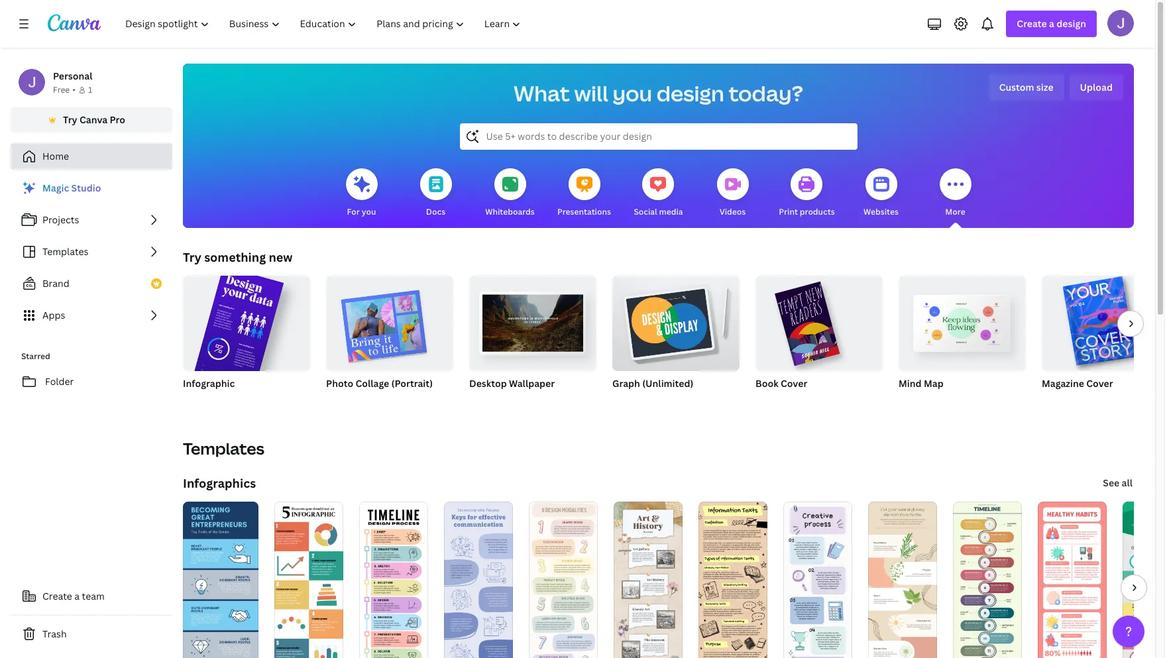 Task type: locate. For each thing, give the bounding box(es) containing it.
for
[[347, 206, 360, 217]]

×
[[201, 394, 205, 406], [1056, 394, 1059, 406]]

0 vertical spatial you
[[613, 79, 652, 107]]

try left something
[[183, 249, 201, 265]]

pro
[[110, 113, 125, 126]]

a left team
[[74, 590, 80, 603]]

None search field
[[460, 123, 858, 150]]

photo collage (portrait)
[[326, 377, 433, 390]]

cover right the book
[[781, 377, 808, 390]]

1 horizontal spatial cover
[[1087, 377, 1114, 390]]

0 horizontal spatial you
[[362, 206, 376, 217]]

for you button
[[346, 159, 378, 228]]

0 horizontal spatial cover
[[781, 377, 808, 390]]

you inside for you button
[[362, 206, 376, 217]]

1 vertical spatial try
[[183, 249, 201, 265]]

brand link
[[11, 271, 172, 297]]

× inside infographic 800 × 2000 px
[[201, 394, 205, 406]]

home
[[42, 150, 69, 162]]

cover inside magazine cover 8.5 × 11 in
[[1087, 377, 1114, 390]]

•
[[72, 84, 76, 95]]

1 horizontal spatial a
[[1050, 17, 1055, 30]]

2 cover from the left
[[1087, 377, 1114, 390]]

graph (unlimited)
[[613, 377, 694, 390]]

custom size button
[[989, 74, 1064, 101]]

create inside dropdown button
[[1017, 17, 1047, 30]]

photo collage (portrait) group
[[326, 271, 454, 407]]

create left team
[[42, 590, 72, 603]]

see all
[[1103, 477, 1133, 489]]

print products
[[779, 206, 835, 217]]

a inside button
[[74, 590, 80, 603]]

a
[[1050, 17, 1055, 30], [74, 590, 80, 603]]

1
[[88, 84, 92, 95]]

1 vertical spatial a
[[74, 590, 80, 603]]

try left canva
[[63, 113, 77, 126]]

design up search search box
[[657, 79, 725, 107]]

you right for
[[362, 206, 376, 217]]

list
[[11, 175, 172, 329]]

presentations button
[[558, 159, 611, 228]]

templates up the infographics
[[183, 438, 265, 459]]

create
[[1017, 17, 1047, 30], [42, 590, 72, 603]]

0 horizontal spatial try
[[63, 113, 77, 126]]

1 horizontal spatial ×
[[1056, 394, 1059, 406]]

0 vertical spatial templates
[[42, 245, 89, 258]]

custom
[[1000, 81, 1035, 93]]

0 horizontal spatial create
[[42, 590, 72, 603]]

whiteboards
[[485, 206, 535, 217]]

trash link
[[11, 621, 172, 648]]

try for try something new
[[183, 249, 201, 265]]

folder link
[[11, 369, 172, 395]]

try canva pro button
[[11, 107, 172, 133]]

book cover group
[[756, 271, 883, 407]]

create up custom size at right top
[[1017, 17, 1047, 30]]

map
[[924, 377, 944, 390]]

will
[[575, 79, 609, 107]]

1 horizontal spatial templates
[[183, 438, 265, 459]]

folder
[[45, 375, 74, 388]]

top level navigation element
[[117, 11, 533, 37]]

1 vertical spatial you
[[362, 206, 376, 217]]

0 vertical spatial a
[[1050, 17, 1055, 30]]

cover for magazine cover 8.5 × 11 in
[[1087, 377, 1114, 390]]

0 vertical spatial design
[[1057, 17, 1087, 30]]

cover
[[781, 377, 808, 390], [1087, 377, 1114, 390]]

group for desktop wallpaper
[[469, 271, 597, 371]]

design inside dropdown button
[[1057, 17, 1087, 30]]

1 × from the left
[[201, 394, 205, 406]]

templates
[[42, 245, 89, 258], [183, 438, 265, 459]]

what
[[514, 79, 570, 107]]

0 horizontal spatial design
[[657, 79, 725, 107]]

1 horizontal spatial create
[[1017, 17, 1047, 30]]

you
[[613, 79, 652, 107], [362, 206, 376, 217]]

home link
[[11, 143, 172, 170]]

folder button
[[11, 369, 172, 395]]

2 × from the left
[[1056, 394, 1059, 406]]

cover for book cover
[[781, 377, 808, 390]]

0 horizontal spatial ×
[[201, 394, 205, 406]]

group for graph (unlimited)
[[613, 271, 740, 371]]

websites
[[864, 206, 899, 217]]

a inside dropdown button
[[1050, 17, 1055, 30]]

videos button
[[717, 159, 749, 228]]

try inside button
[[63, 113, 77, 126]]

you right will
[[613, 79, 652, 107]]

apps
[[42, 309, 65, 322]]

wallpaper
[[509, 377, 555, 390]]

group for photo collage (portrait)
[[326, 271, 454, 371]]

0 horizontal spatial a
[[74, 590, 80, 603]]

create a team
[[42, 590, 105, 603]]

cover right magazine
[[1087, 377, 1114, 390]]

cover inside group
[[781, 377, 808, 390]]

mind map group
[[899, 271, 1026, 407]]

brand
[[42, 277, 69, 290]]

× right 800
[[201, 394, 205, 406]]

custom size
[[1000, 81, 1054, 93]]

print
[[779, 206, 798, 217]]

group
[[181, 266, 310, 435], [326, 271, 454, 371], [469, 271, 597, 371], [613, 271, 740, 371], [756, 271, 883, 371], [899, 271, 1026, 371], [1042, 276, 1166, 371]]

all
[[1122, 477, 1133, 489]]

a for team
[[74, 590, 80, 603]]

0 vertical spatial try
[[63, 113, 77, 126]]

1 horizontal spatial try
[[183, 249, 201, 265]]

800 × 2000 px button
[[183, 394, 252, 407]]

create inside button
[[42, 590, 72, 603]]

1 horizontal spatial design
[[1057, 17, 1087, 30]]

1 vertical spatial create
[[42, 590, 72, 603]]

× left '11'
[[1056, 394, 1059, 406]]

collage
[[356, 377, 389, 390]]

personal
[[53, 70, 92, 82]]

group for infographic
[[181, 266, 310, 435]]

social
[[634, 206, 658, 217]]

book cover
[[756, 377, 808, 390]]

0 vertical spatial create
[[1017, 17, 1047, 30]]

create a design
[[1017, 17, 1087, 30]]

desktop wallpaper
[[469, 377, 555, 390]]

docs
[[426, 206, 446, 217]]

0 horizontal spatial templates
[[42, 245, 89, 258]]

templates down the projects
[[42, 245, 89, 258]]

1 cover from the left
[[781, 377, 808, 390]]

design left jacob simon image
[[1057, 17, 1087, 30]]

a up size
[[1050, 17, 1055, 30]]



Task type: describe. For each thing, give the bounding box(es) containing it.
magazine
[[1042, 377, 1085, 390]]

more button
[[940, 159, 972, 228]]

see
[[1103, 477, 1120, 489]]

infographic group
[[181, 266, 310, 435]]

create for create a team
[[42, 590, 72, 603]]

list containing magic studio
[[11, 175, 172, 329]]

graph
[[613, 377, 640, 390]]

infographics link
[[183, 475, 256, 491]]

a for design
[[1050, 17, 1055, 30]]

projects
[[42, 213, 79, 226]]

1 vertical spatial design
[[657, 79, 725, 107]]

(unlimited)
[[643, 377, 694, 390]]

× inside magazine cover 8.5 × 11 in
[[1056, 394, 1059, 406]]

websites button
[[864, 159, 899, 228]]

1 vertical spatial templates
[[183, 438, 265, 459]]

magazine cover 8.5 × 11 in
[[1042, 377, 1114, 406]]

something
[[204, 249, 266, 265]]

group for mind map
[[899, 271, 1026, 371]]

see all link
[[1102, 470, 1134, 497]]

magic studio
[[42, 182, 101, 194]]

videos
[[720, 206, 746, 217]]

projects link
[[11, 207, 172, 233]]

create a team button
[[11, 583, 172, 610]]

group for magazine cover
[[1042, 276, 1166, 371]]

photo
[[326, 377, 353, 390]]

magic studio link
[[11, 175, 172, 202]]

apps link
[[11, 302, 172, 329]]

templates inside list
[[42, 245, 89, 258]]

px
[[230, 394, 239, 406]]

infographic
[[183, 377, 235, 390]]

templates link
[[11, 239, 172, 265]]

try for try canva pro
[[63, 113, 77, 126]]

new
[[269, 249, 293, 265]]

upload
[[1080, 81, 1113, 93]]

desktop
[[469, 377, 507, 390]]

upload button
[[1070, 74, 1124, 101]]

magazine cover group
[[1042, 276, 1166, 407]]

desktop wallpaper group
[[469, 271, 597, 407]]

presentations
[[558, 206, 611, 217]]

mind map
[[899, 377, 944, 390]]

free
[[53, 84, 70, 95]]

team
[[82, 590, 105, 603]]

(portrait)
[[392, 377, 433, 390]]

products
[[800, 206, 835, 217]]

magic
[[42, 182, 69, 194]]

social media
[[634, 206, 683, 217]]

group for book cover
[[756, 271, 883, 371]]

social media button
[[634, 159, 683, 228]]

mind
[[899, 377, 922, 390]]

create for create a design
[[1017, 17, 1047, 30]]

2000
[[207, 394, 228, 406]]

studio
[[71, 182, 101, 194]]

more
[[946, 206, 966, 217]]

book
[[756, 377, 779, 390]]

try canva pro
[[63, 113, 125, 126]]

starred
[[21, 351, 50, 362]]

print products button
[[779, 159, 835, 228]]

media
[[659, 206, 683, 217]]

free •
[[53, 84, 76, 95]]

size
[[1037, 81, 1054, 93]]

graph (unlimited) group
[[613, 271, 740, 407]]

8.5 × 11 in button
[[1042, 394, 1092, 407]]

whiteboards button
[[485, 159, 535, 228]]

Search search field
[[486, 124, 831, 149]]

canva
[[80, 113, 108, 126]]

for you
[[347, 206, 376, 217]]

infographic 800 × 2000 px
[[183, 377, 239, 406]]

8.5
[[1042, 394, 1054, 406]]

create a design button
[[1007, 11, 1097, 37]]

try something new
[[183, 249, 293, 265]]

11
[[1061, 394, 1070, 406]]

1 horizontal spatial you
[[613, 79, 652, 107]]

docs button
[[420, 159, 452, 228]]

today?
[[729, 79, 803, 107]]

what will you design today?
[[514, 79, 803, 107]]

jacob simon image
[[1108, 10, 1134, 36]]

infographics
[[183, 475, 256, 491]]

800
[[183, 394, 199, 406]]

in
[[1072, 394, 1079, 406]]

trash
[[42, 628, 67, 640]]



